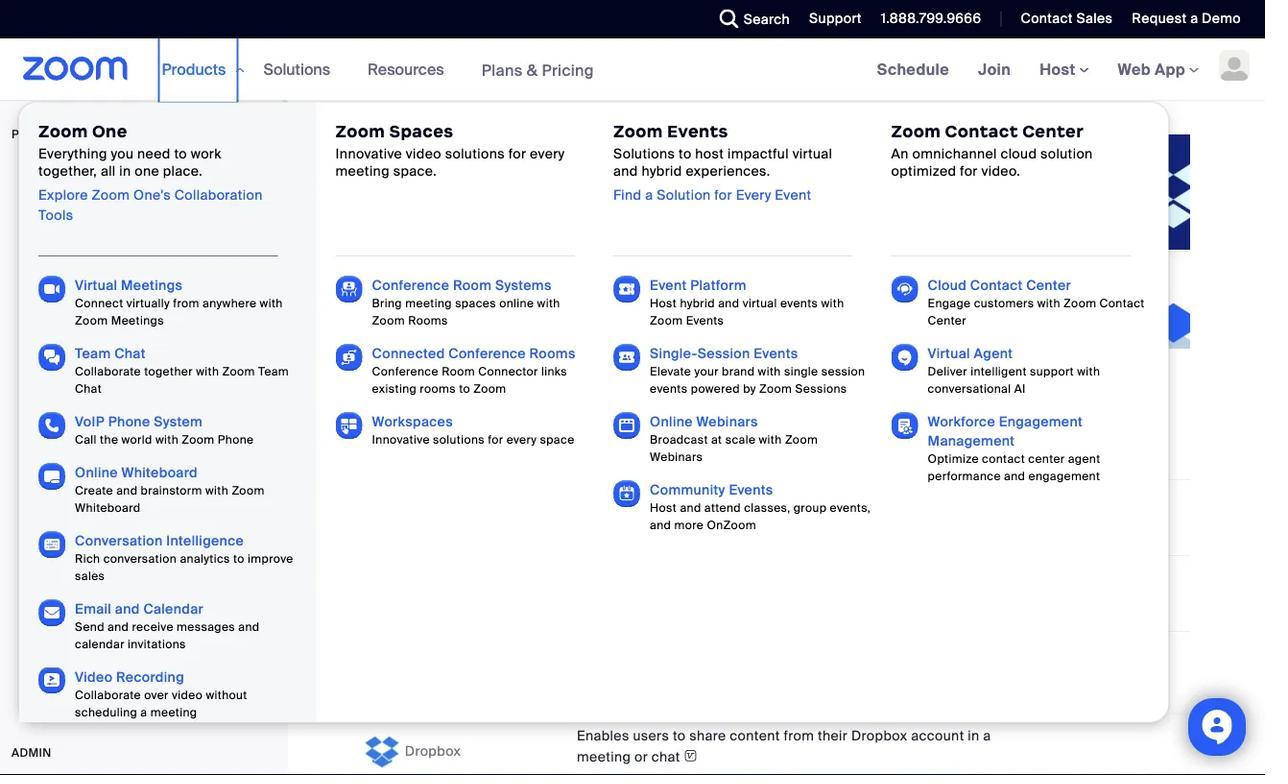 Task type: vqa. For each thing, say whether or not it's contained in the screenshot.
Download for Download Now
no



Task type: describe. For each thing, give the bounding box(es) containing it.
space.
[[393, 162, 437, 179]]

performance
[[928, 468, 1001, 483]]

onzoom
[[707, 517, 756, 532]]

solution
[[657, 185, 711, 203]]

meeting inside enables users to share content from their dropbox account in a meeting or chat
[[577, 748, 631, 766]]

zoom inside event platform host hybrid and virtual events with zoom events
[[650, 313, 683, 327]]

from inside enables users to share content from their dropbox account in a meeting or chat
[[784, 727, 815, 744]]

by
[[743, 381, 756, 396]]

zoom down "all"
[[91, 185, 129, 203]]

virtually
[[126, 295, 170, 310]]

conversational
[[928, 381, 1011, 396]]

enables for enables users to share content from their dropbox account in a meeting or chat
[[577, 727, 630, 744]]

notes
[[33, 494, 72, 512]]

cloud contact center link
[[928, 276, 1071, 293]]

1.888.799.9666 button up schedule link
[[881, 10, 982, 27]]

workspaces image
[[335, 412, 362, 438]]

scale
[[725, 432, 756, 447]]

classes,
[[744, 500, 790, 515]]

solutions inside zoom spaces innovative video solutions for every meeting space.
[[445, 144, 505, 162]]

video recording image
[[38, 667, 65, 694]]

to up more
[[698, 493, 711, 511]]

voip phone system image
[[38, 412, 65, 438]]

connect
[[75, 295, 123, 310]]

zoom up everything
[[38, 120, 88, 141]]

and right "messages"
[[238, 619, 259, 634]]

send
[[75, 619, 104, 634]]

cloud contact center engage customers with zoom contact center
[[928, 276, 1145, 327]]

single-session events elevate your brand with single session events powered by zoom sessions
[[650, 344, 865, 396]]

explore
[[38, 185, 88, 203]]

improve
[[247, 551, 293, 566]]

conversation intelligence image
[[38, 531, 65, 557]]

all
[[100, 162, 115, 179]]

content
[[730, 727, 781, 744]]

rooms inside connected conference rooms conference room connector links existing rooms to zoom
[[529, 344, 575, 362]]

support
[[810, 10, 862, 27]]

plans
[[482, 60, 523, 80]]

and inside workforce engagement management optimize contact center agent performance and engagement
[[1004, 468, 1025, 483]]

you
[[110, 144, 133, 162]]

to inside zoom events solutions to host impactful virtual and hybrid experiences. find a solution for every event
[[678, 144, 692, 162]]

system
[[153, 412, 202, 430]]

events,
[[830, 500, 871, 515]]

connector
[[478, 364, 538, 378]]

zoom events solutions to host impactful virtual and hybrid experiences. find a solution for every event
[[613, 120, 832, 203]]

dropbox inside enables users to share content from their dropbox account in a meeting or chat
[[852, 727, 908, 744]]

explore zoom one's collaboration tools link
[[38, 185, 262, 223]]

broadcast
[[650, 432, 708, 447]]

host inside meetings navigation
[[1040, 59, 1080, 79]]

phone inside the personal menu menu
[[33, 333, 75, 351]]

personal contacts link
[[0, 363, 282, 401]]

event inside event platform host hybrid and virtual events with zoom events
[[650, 276, 687, 293]]

email
[[75, 599, 111, 617]]

events inside community events host and attend classes, group events, and more onzoom
[[729, 480, 773, 498]]

account
[[912, 727, 965, 744]]

host for community events
[[650, 500, 677, 515]]

email calendar image
[[38, 599, 65, 626]]

connected
[[372, 344, 445, 362]]

profile
[[33, 212, 75, 230]]

to inside enables users to share content from their dropbox account in a meeting or chat
[[673, 727, 686, 744]]

center for cloud
[[1026, 276, 1071, 293]]

world
[[121, 432, 152, 447]]

with inside virtual agent deliver intelligent support with conversational ai
[[1077, 364, 1100, 378]]

calendar inside email and calendar send and receive messages and calendar invitations
[[143, 599, 203, 617]]

events inside single-session events elevate your brand with single session events powered by zoom sessions
[[650, 381, 688, 396]]

workforce engagement management optimize contact center agent performance and engagement
[[928, 412, 1101, 483]]

rooms inside conference room systems bring meeting spaces online with zoom rooms
[[408, 313, 448, 327]]

personal for personal devices
[[33, 413, 91, 431]]

conference room systems link
[[372, 276, 551, 293]]

1 horizontal spatial google
[[847, 417, 895, 435]]

with inside online whiteboard create and brainstorm with zoom whiteboard
[[205, 483, 228, 497]]

meetings link
[[0, 242, 282, 280]]

reports link
[[0, 686, 282, 724]]

using for google
[[808, 417, 843, 435]]

create
[[75, 483, 113, 497]]

zoom spaces innovative video solutions for every meeting space.
[[335, 120, 565, 179]]

virtual agent deliver intelligent support with conversational ai
[[928, 344, 1100, 396]]

plans & pricing
[[482, 60, 594, 80]]

their
[[818, 727, 848, 744]]

intelligent
[[971, 364, 1027, 378]]

with inside voip phone system call the world with zoom phone
[[155, 432, 178, 447]]

1 vertical spatial meetings
[[120, 276, 182, 293]]

clips
[[33, 575, 66, 593]]

2 vertical spatial conference
[[372, 364, 438, 378]]

innovative inside zoom spaces innovative video solutions for every meeting space.
[[335, 144, 402, 162]]

marketplace
[[396, 167, 501, 189]]

notes link
[[0, 484, 282, 522]]

zoom logo image
[[23, 57, 128, 81]]

with inside the "online webinars broadcast at scale with zoom webinars"
[[759, 432, 782, 447]]

profile link
[[0, 202, 282, 240]]

powered
[[691, 381, 740, 396]]

using for outlook
[[808, 493, 843, 511]]

0 vertical spatial chat
[[114, 344, 145, 362]]

management
[[928, 431, 1015, 449]]

video inside zoom spaces innovative video solutions for every meeting space.
[[406, 144, 441, 162]]

to left scale at the right bottom
[[698, 417, 711, 435]]

event platform host hybrid and virtual events with zoom events
[[650, 276, 844, 327]]

recordings link
[[0, 524, 282, 563]]

app inside meetings navigation
[[1155, 59, 1186, 79]]

and left more
[[650, 517, 671, 532]]

and inside event platform host hybrid and virtual events with zoom events
[[718, 295, 739, 310]]

profile picture image
[[1220, 50, 1250, 81]]

virtual for virtual agent
[[928, 344, 970, 362]]

with inside single-session events elevate your brand with single session events powered by zoom sessions
[[758, 364, 781, 378]]

calendars for enables meetings to be scheduled using outlook calendars
[[902, 493, 969, 511]]

personal devices
[[33, 413, 147, 431]]

events inside event platform host hybrid and virtual events with zoom events
[[686, 313, 724, 327]]

session
[[697, 344, 750, 362]]

enables users to share content from their dropbox account in a meeting or chat application
[[577, 726, 1119, 768]]

a inside zoom events solutions to host impactful virtual and hybrid experiences. find a solution for every event
[[645, 185, 653, 203]]

online for online webinars
[[650, 412, 693, 430]]

with inside conference room systems bring meeting spaces online with zoom rooms
[[537, 295, 560, 310]]

meetings for enables meetings to be scheduled using google calendars
[[633, 417, 695, 435]]

1.888.799.9666 button up schedule
[[867, 0, 987, 38]]

host for event platform
[[650, 295, 677, 310]]

with inside 'team chat collaborate together with zoom team chat'
[[196, 364, 219, 378]]

online webinars image
[[613, 412, 640, 438]]

community
[[650, 480, 725, 498]]

web app
[[1118, 59, 1186, 79]]

online webinars link
[[650, 412, 758, 430]]

virtual meetings link
[[75, 276, 182, 293]]

collaborate for video
[[75, 687, 141, 702]]

scheduling
[[75, 704, 137, 719]]

workforce engagement management image
[[891, 412, 918, 438]]

zoom inside online whiteboard create and brainstorm with zoom whiteboard
[[231, 483, 264, 497]]

virtual inside event platform host hybrid and virtual events with zoom events
[[742, 295, 777, 310]]

zoom inside 'team chat collaborate together with zoom team chat'
[[222, 364, 255, 378]]

receive
[[132, 619, 173, 634]]

without
[[205, 687, 247, 702]]

for inside zoom contact center an omnichannel cloud solution optimized for video.
[[960, 162, 978, 179]]

host button
[[1040, 59, 1090, 79]]

conversation
[[75, 531, 162, 549]]

enables meetings to be scheduled using outlook calendars
[[577, 493, 969, 511]]

with inside event platform host hybrid and virtual events with zoom events
[[821, 295, 844, 310]]

virtual for virtual meetings
[[75, 276, 117, 293]]

enables users to share content from their dropbox account in a meeting or chat
[[577, 727, 992, 766]]

online whiteboard image
[[38, 462, 65, 489]]

and up more
[[680, 500, 701, 515]]

event platform image
[[613, 275, 640, 302]]

marketplace image
[[727, 121, 1266, 399]]

group
[[794, 500, 827, 515]]

customers
[[974, 295, 1034, 310]]

email and calendar link
[[75, 599, 203, 617]]

every inside workspaces innovative solutions for every space
[[506, 432, 537, 447]]

enables for enables meetings to be scheduled using outlook calendars
[[577, 493, 630, 511]]

2 vertical spatial meetings
[[111, 313, 164, 327]]

and up calendar
[[107, 619, 128, 634]]

single-session events image
[[613, 343, 640, 370]]

host
[[695, 144, 724, 162]]

request
[[1133, 10, 1187, 27]]

solutions inside zoom events solutions to host impactful virtual and hybrid experiences. find a solution for every event
[[613, 144, 675, 162]]

scheduler link
[[0, 645, 282, 684]]

calendars for enables meetings to be scheduled using google calendars
[[898, 417, 965, 435]]

be for outlook
[[715, 493, 732, 511]]

meetings for enables meetings to be scheduled using outlook calendars
[[633, 493, 695, 511]]

1.888.799.9666
[[881, 10, 982, 27]]

integrations are moving to app marketplace
[[396, 148, 654, 189]]

single-
[[650, 344, 697, 362]]

links
[[541, 364, 567, 378]]

engage
[[928, 295, 971, 310]]

users
[[633, 727, 670, 744]]

one's
[[133, 185, 170, 203]]



Task type: locate. For each thing, give the bounding box(es) containing it.
enables left users
[[577, 727, 630, 744]]

zoom right 'by'
[[759, 381, 792, 396]]

conference up connector
[[448, 344, 526, 362]]

a inside enables users to share content from their dropbox account in a meeting or chat
[[984, 727, 992, 744]]

1 vertical spatial virtual
[[928, 344, 970, 362]]

0 horizontal spatial events
[[650, 381, 688, 396]]

connected conference rooms conference room connector links existing rooms to zoom
[[372, 344, 575, 396]]

1 vertical spatial enables
[[577, 493, 630, 511]]

collaborate down team chat link
[[75, 364, 141, 378]]

and inside online whiteboard create and brainstorm with zoom whiteboard
[[116, 483, 137, 497]]

1 vertical spatial scheduled
[[735, 493, 804, 511]]

meetings inside the personal menu menu
[[33, 252, 94, 270]]

for inside workspaces innovative solutions for every space
[[488, 432, 503, 447]]

1 vertical spatial chat
[[75, 381, 101, 396]]

zoom inside zoom events solutions to host impactful virtual and hybrid experiences. find a solution for every event
[[613, 120, 663, 141]]

1 horizontal spatial in
[[968, 727, 980, 744]]

zoom up intelligence
[[231, 483, 264, 497]]

phone up online whiteboard create and brainstorm with zoom whiteboard
[[217, 432, 254, 447]]

meeting inside conference room systems bring meeting spaces online with zoom rooms
[[405, 295, 452, 310]]

in for one
[[119, 162, 131, 179]]

conference room systems image
[[335, 275, 362, 302]]

0 vertical spatial solutions
[[445, 144, 505, 162]]

sessions
[[795, 381, 847, 396]]

meetings up virtually
[[120, 276, 182, 293]]

0 vertical spatial innovative
[[335, 144, 402, 162]]

0 vertical spatial solutions
[[264, 59, 330, 79]]

existing
[[372, 381, 416, 396]]

1 vertical spatial host
[[650, 295, 677, 310]]

virtual inside virtual meetings connect virtually from anywhere with zoom meetings
[[75, 276, 117, 293]]

cloud
[[1001, 144, 1037, 162]]

host down contact sales at right top
[[1040, 59, 1080, 79]]

meeting left or
[[577, 748, 631, 766]]

1 meetings from the top
[[633, 417, 695, 435]]

in right "all"
[[119, 162, 131, 179]]

0 horizontal spatial in
[[119, 162, 131, 179]]

hybrid inside event platform host hybrid and virtual events with zoom events
[[680, 295, 715, 310]]

banner
[[0, 38, 1266, 775]]

to up find
[[599, 148, 616, 170]]

1 vertical spatial video
[[171, 687, 202, 702]]

need
[[137, 144, 170, 162]]

in inside zoom one everything you need to work together, all in one place. explore zoom one's collaboration tools
[[119, 162, 131, 179]]

conversation
[[103, 551, 176, 566]]

virtual meetings image
[[38, 275, 65, 302]]

agent
[[974, 344, 1013, 362]]

meetings down virtually
[[111, 313, 164, 327]]

virtual inside virtual agent deliver intelligent support with conversational ai
[[928, 344, 970, 362]]

sales
[[1077, 10, 1113, 27]]

with inside cloud contact center engage customers with zoom contact center
[[1037, 295, 1061, 310]]

zoom one everything you need to work together, all in one place. explore zoom one's collaboration tools
[[38, 120, 262, 223]]

whiteboard up brainstorm
[[121, 463, 197, 481]]

solutions right the products dropdown button
[[264, 59, 330, 79]]

2 using from the top
[[808, 493, 843, 511]]

enables for enables meetings to be scheduled using google calendars
[[577, 417, 630, 435]]

scheduled up onzoom
[[735, 493, 804, 511]]

0 vertical spatial meetings
[[633, 417, 695, 435]]

and
[[613, 162, 638, 179], [718, 295, 739, 310], [1004, 468, 1025, 483], [116, 483, 137, 497], [680, 500, 701, 515], [650, 517, 671, 532], [115, 599, 139, 617], [107, 619, 128, 634], [238, 619, 259, 634]]

personal menu menu
[[0, 161, 282, 726]]

enables meetings to be scheduled using google calendars
[[577, 417, 965, 435]]

for left moving
[[508, 144, 526, 162]]

video
[[406, 144, 441, 162], [171, 687, 202, 702]]

one
[[92, 120, 127, 141]]

0 vertical spatial from
[[173, 295, 199, 310]]

brand
[[722, 364, 755, 378]]

personal for personal contacts
[[33, 373, 91, 391]]

zoom up an
[[891, 120, 941, 141]]

rooms up links
[[529, 344, 575, 362]]

personal down team chat 'image'
[[33, 373, 91, 391]]

0 horizontal spatial virtual
[[75, 276, 117, 293]]

for left the space in the left bottom of the page
[[488, 432, 503, 447]]

with inside virtual meetings connect virtually from anywhere with zoom meetings
[[259, 295, 283, 310]]

scheduled down 'by'
[[735, 417, 804, 435]]

1 horizontal spatial chat
[[114, 344, 145, 362]]

online inside online whiteboard create and brainstorm with zoom whiteboard
[[75, 463, 118, 481]]

collaborate up 'scheduling'
[[75, 687, 141, 702]]

0 vertical spatial scheduled
[[735, 417, 804, 435]]

1 personal from the top
[[33, 373, 91, 391]]

1 vertical spatial collaborate
[[75, 687, 141, 702]]

a left the demo
[[1191, 10, 1199, 27]]

webinars up at
[[696, 412, 758, 430]]

conference
[[372, 276, 449, 293], [448, 344, 526, 362], [372, 364, 438, 378]]

virtual agent image
[[891, 343, 918, 370]]

events down elevate
[[650, 381, 688, 396]]

event inside zoom events solutions to host impactful virtual and hybrid experiences. find a solution for every event
[[775, 185, 812, 203]]

to left improve
[[233, 551, 244, 566]]

a right find
[[645, 185, 653, 203]]

1 collaborate from the top
[[75, 364, 141, 378]]

with right brand
[[758, 364, 781, 378]]

schedule link
[[863, 38, 964, 100]]

video down spaces
[[406, 144, 441, 162]]

to up version 'icon' on the bottom right of the page
[[673, 727, 686, 744]]

2 enables from the top
[[577, 493, 630, 511]]

0 vertical spatial in
[[119, 162, 131, 179]]

event right event platform image
[[650, 276, 687, 293]]

google calendar
[[405, 432, 516, 450]]

1 horizontal spatial virtual
[[792, 144, 832, 162]]

workspaces innovative solutions for every space
[[372, 412, 574, 447]]

zoom inside the "online webinars broadcast at scale with zoom webinars"
[[785, 432, 818, 447]]

and inside zoom events solutions to host impactful virtual and hybrid experiences. find a solution for every event
[[613, 162, 638, 179]]

room inside conference room systems bring meeting spaces online with zoom rooms
[[453, 276, 492, 293]]

more
[[674, 517, 704, 532]]

events inside event platform host hybrid and virtual events with zoom events
[[780, 295, 818, 310]]

event right every
[[775, 185, 812, 203]]

solutions
[[445, 144, 505, 162], [433, 432, 485, 447]]

integration heading
[[363, 356, 1191, 383]]

solutions inside workspaces innovative solutions for every space
[[433, 432, 485, 447]]

1 vertical spatial every
[[506, 432, 537, 447]]

phone link
[[0, 323, 282, 361]]

with right anywhere
[[259, 295, 283, 310]]

0 vertical spatial phone
[[33, 333, 75, 351]]

meeting inside zoom spaces innovative video solutions for every meeting space.
[[335, 162, 389, 179]]

online for online whiteboard
[[75, 463, 118, 481]]

0 vertical spatial calendar
[[456, 432, 516, 450]]

zoom down system at the bottom of the page
[[181, 432, 214, 447]]

zoom up support
[[1064, 295, 1097, 310]]

zoom down bring
[[372, 313, 405, 327]]

personal inside personal contacts link
[[33, 373, 91, 391]]

zoom up single-
[[650, 313, 683, 327]]

personal devices link
[[0, 403, 282, 442]]

zoom down connect
[[75, 313, 107, 327]]

demo
[[1202, 10, 1242, 27]]

home
[[33, 171, 72, 189]]

scheduled
[[735, 417, 804, 435], [735, 493, 804, 511]]

0 horizontal spatial event
[[650, 276, 687, 293]]

2 horizontal spatial phone
[[217, 432, 254, 447]]

host inside event platform host hybrid and virtual events with zoom events
[[650, 295, 677, 310]]

enables inside enables users to share content from their dropbox account in a meeting or chat
[[577, 727, 630, 744]]

the
[[100, 432, 118, 447]]

hybrid down "event platform" link
[[680, 295, 715, 310]]

1 vertical spatial virtual
[[742, 295, 777, 310]]

1 vertical spatial rooms
[[529, 344, 575, 362]]

connected conference rooms link
[[372, 344, 575, 362]]

1 horizontal spatial event
[[775, 185, 812, 203]]

0 horizontal spatial google
[[405, 432, 453, 450]]

from inside virtual meetings connect virtually from anywhere with zoom meetings
[[173, 295, 199, 310]]

product information navigation
[[18, 38, 1170, 775]]

0 vertical spatial event
[[775, 185, 812, 203]]

team chat image
[[38, 343, 65, 370]]

center for zoom
[[1022, 120, 1084, 141]]

for left video. in the right top of the page
[[960, 162, 978, 179]]

to right rooms
[[459, 381, 470, 396]]

calendar left the space in the left bottom of the page
[[456, 432, 516, 450]]

collaborate for team
[[75, 364, 141, 378]]

every inside zoom spaces innovative video solutions for every meeting space.
[[530, 144, 565, 162]]

1 using from the top
[[808, 417, 843, 435]]

zoom inside voip phone system call the world with zoom phone
[[181, 432, 214, 447]]

with right support
[[1077, 364, 1100, 378]]

meeting down over
[[150, 704, 197, 719]]

google down workspaces link at bottom
[[405, 432, 453, 450]]

personal up call
[[33, 413, 91, 431]]

spaces
[[455, 295, 496, 310]]

to inside integrations are moving to app marketplace
[[599, 148, 616, 170]]

for down the experiences.
[[714, 185, 732, 203]]

enables down online webinars icon
[[577, 493, 630, 511]]

0 vertical spatial host
[[1040, 59, 1080, 79]]

search
[[744, 10, 790, 28]]

and up receive
[[115, 599, 139, 617]]

1 vertical spatial solutions
[[433, 432, 485, 447]]

video right over
[[171, 687, 202, 702]]

workforce
[[928, 412, 995, 430]]

from left 'their'
[[784, 727, 815, 744]]

team
[[75, 344, 110, 362], [258, 364, 289, 378]]

in right account
[[968, 727, 980, 744]]

dropbox image
[[363, 732, 401, 771]]

zoom inside connected conference rooms conference room connector links existing rooms to zoom
[[473, 381, 506, 396]]

using
[[808, 417, 843, 435], [808, 493, 843, 511]]

0 horizontal spatial calendar
[[143, 599, 203, 617]]

zoom inside zoom contact center an omnichannel cloud solution optimized for video.
[[891, 120, 941, 141]]

0 horizontal spatial chat
[[75, 381, 101, 396]]

1 vertical spatial calendar
[[143, 599, 203, 617]]

1 scheduled from the top
[[735, 417, 804, 435]]

meetings up virtual meetings image
[[33, 252, 94, 270]]

zoom down connector
[[473, 381, 506, 396]]

to inside conversation intelligence rich conversation analytics to improve sales
[[233, 551, 244, 566]]

voip phone system call the world with zoom phone
[[75, 412, 254, 447]]

clips link
[[0, 565, 282, 603]]

collaborate inside 'team chat collaborate together with zoom team chat'
[[75, 364, 141, 378]]

hybrid up solution
[[642, 162, 682, 179]]

0 vertical spatial events
[[780, 295, 818, 310]]

room inside connected conference rooms conference room connector links existing rooms to zoom
[[441, 364, 475, 378]]

1 vertical spatial hybrid
[[680, 295, 715, 310]]

center up "solution"
[[1022, 120, 1084, 141]]

conference inside conference room systems bring meeting spaces online with zoom rooms
[[372, 276, 449, 293]]

0 vertical spatial webinars
[[33, 292, 94, 310]]

over
[[144, 687, 168, 702]]

0 vertical spatial calendars
[[898, 417, 965, 435]]

personal inside personal devices link
[[33, 413, 91, 431]]

contact
[[982, 451, 1025, 466]]

1 vertical spatial event
[[650, 276, 687, 293]]

solutions
[[264, 59, 330, 79], [613, 144, 675, 162]]

with
[[259, 295, 283, 310], [537, 295, 560, 310], [821, 295, 844, 310], [1037, 295, 1061, 310], [196, 364, 219, 378], [758, 364, 781, 378], [1077, 364, 1100, 378], [155, 432, 178, 447], [759, 432, 782, 447], [205, 483, 228, 497]]

1 vertical spatial online
[[75, 463, 118, 481]]

3 enables from the top
[[577, 727, 630, 744]]

1 vertical spatial whiteboard
[[75, 500, 140, 515]]

2 vertical spatial center
[[928, 313, 967, 327]]

2 scheduled from the top
[[735, 493, 804, 511]]

online up create
[[75, 463, 118, 481]]

events up the host in the top right of the page
[[667, 120, 728, 141]]

virtual inside zoom events solutions to host impactful virtual and hybrid experiences. find a solution for every event
[[792, 144, 832, 162]]

event platform link
[[650, 276, 746, 293]]

host down community
[[650, 500, 677, 515]]

events inside zoom events solutions to host impactful virtual and hybrid experiences. find a solution for every event
[[667, 120, 728, 141]]

0 horizontal spatial online
[[75, 463, 118, 481]]

ai
[[1014, 381, 1026, 396]]

host right event platform image
[[650, 295, 677, 310]]

analytics
[[179, 551, 230, 566]]

zoom inside cloud contact center engage customers with zoom contact center
[[1064, 295, 1097, 310]]

0 vertical spatial hybrid
[[642, 162, 682, 179]]

with right together
[[196, 364, 219, 378]]

to inside connected conference rooms conference room connector links existing rooms to zoom
[[459, 381, 470, 396]]

online webinars broadcast at scale with zoom webinars
[[650, 412, 818, 464]]

1 horizontal spatial team
[[258, 364, 289, 378]]

0 horizontal spatial solutions
[[264, 59, 330, 79]]

scheduled for outlook
[[735, 493, 804, 511]]

host inside community events host and attend classes, group events, and more onzoom
[[650, 500, 677, 515]]

1 horizontal spatial phone
[[108, 412, 150, 430]]

0 horizontal spatial app
[[620, 148, 654, 170]]

online up the broadcast
[[650, 412, 693, 430]]

recording
[[116, 667, 184, 685]]

a inside video recording collaborate over video without scheduling a meeting
[[140, 704, 147, 719]]

banner containing zoom one
[[0, 38, 1266, 775]]

admin
[[12, 745, 52, 760]]

0 vertical spatial team
[[75, 344, 110, 362]]

&
[[527, 60, 538, 80]]

1 vertical spatial phone
[[108, 412, 150, 430]]

1 vertical spatial events
[[650, 381, 688, 396]]

google down session
[[847, 417, 895, 435]]

elevate
[[650, 364, 691, 378]]

0 horizontal spatial dropbox
[[405, 742, 461, 760]]

events up single
[[780, 295, 818, 310]]

place.
[[163, 162, 202, 179]]

in for users
[[968, 727, 980, 744]]

1 vertical spatial conference
[[448, 344, 526, 362]]

zoom up find
[[613, 120, 663, 141]]

0 vertical spatial rooms
[[408, 313, 448, 327]]

0 vertical spatial virtual
[[792, 144, 832, 162]]

0 horizontal spatial rooms
[[408, 313, 448, 327]]

1 enables from the top
[[577, 417, 630, 435]]

hybrid inside zoom events solutions to host impactful virtual and hybrid experiences. find a solution for every event
[[642, 162, 682, 179]]

calendar up receive
[[143, 599, 203, 617]]

virtual down platform
[[742, 295, 777, 310]]

using left outlook
[[808, 493, 843, 511]]

0 vertical spatial center
[[1022, 120, 1084, 141]]

integrations
[[396, 148, 497, 170]]

zoom inside single-session events elevate your brand with single session events powered by zoom sessions
[[759, 381, 792, 396]]

1 vertical spatial personal
[[33, 413, 91, 431]]

experiences.
[[686, 162, 770, 179]]

0 vertical spatial video
[[406, 144, 441, 162]]

video.
[[981, 162, 1021, 179]]

with up session
[[821, 295, 844, 310]]

with down system at the bottom of the page
[[155, 432, 178, 447]]

share
[[690, 727, 727, 744]]

online inside the "online webinars broadcast at scale with zoom webinars"
[[650, 412, 693, 430]]

1 vertical spatial webinars
[[696, 412, 758, 430]]

1 be from the top
[[715, 417, 732, 435]]

conference room systems bring meeting spaces online with zoom rooms
[[372, 276, 560, 327]]

for inside zoom events solutions to host impactful virtual and hybrid experiences. find a solution for every event
[[714, 185, 732, 203]]

scheduled for google
[[735, 417, 804, 435]]

virtual meetings connect virtually from anywhere with zoom meetings
[[75, 276, 283, 327]]

calendars
[[898, 417, 965, 435], [902, 493, 969, 511]]

1 vertical spatial innovative
[[372, 432, 430, 447]]

innovative inside workspaces innovative solutions for every space
[[372, 432, 430, 447]]

to left the host in the top right of the page
[[678, 144, 692, 162]]

virtual
[[792, 144, 832, 162], [742, 295, 777, 310]]

2 vertical spatial host
[[650, 500, 677, 515]]

meetings up more
[[633, 493, 695, 511]]

app right web
[[1155, 59, 1186, 79]]

1 horizontal spatial virtual
[[928, 344, 970, 362]]

google calendar image
[[363, 423, 401, 461]]

meeting inside video recording collaborate over video without scheduling a meeting
[[150, 704, 197, 719]]

google
[[847, 417, 895, 435], [405, 432, 453, 450]]

webinars inside the personal menu menu
[[33, 292, 94, 310]]

1 vertical spatial from
[[784, 727, 815, 744]]

0 vertical spatial enables
[[577, 417, 630, 435]]

2 meetings from the top
[[633, 493, 695, 511]]

meetings navigation
[[863, 38, 1266, 101]]

voip phone system link
[[75, 412, 202, 430]]

engagement
[[999, 412, 1083, 430]]

conference up bring
[[372, 276, 449, 293]]

1 vertical spatial calendars
[[902, 493, 969, 511]]

1 vertical spatial room
[[441, 364, 475, 378]]

meeting left space. at left top
[[335, 162, 389, 179]]

innovative
[[335, 144, 402, 162], [372, 432, 430, 447]]

events
[[780, 295, 818, 310], [650, 381, 688, 396]]

events up classes,
[[729, 480, 773, 498]]

zoom left spaces
[[335, 120, 385, 141]]

2 vertical spatial webinars
[[650, 449, 703, 464]]

0 vertical spatial every
[[530, 144, 565, 162]]

for inside zoom spaces innovative video solutions for every meeting space.
[[508, 144, 526, 162]]

1 vertical spatial be
[[715, 493, 732, 511]]

be for google
[[715, 417, 732, 435]]

center
[[1022, 120, 1084, 141], [1026, 276, 1071, 293], [928, 313, 967, 327]]

connected conference rooms image
[[335, 343, 362, 370]]

0 horizontal spatial video
[[171, 687, 202, 702]]

0 vertical spatial whiteboard
[[121, 463, 197, 481]]

0 vertical spatial room
[[453, 276, 492, 293]]

email and calendar send and receive messages and calendar invitations
[[75, 599, 259, 651]]

video inside video recording collaborate over video without scheduling a meeting
[[171, 687, 202, 702]]

zoom inside virtual meetings connect virtually from anywhere with zoom meetings
[[75, 313, 107, 327]]

center inside zoom contact center an omnichannel cloud solution optimized for video.
[[1022, 120, 1084, 141]]

1 horizontal spatial rooms
[[529, 344, 575, 362]]

2 be from the top
[[715, 493, 732, 511]]

collaborate inside video recording collaborate over video without scheduling a meeting
[[75, 687, 141, 702]]

chat
[[652, 748, 681, 766]]

2 personal from the top
[[33, 413, 91, 431]]

and down contact
[[1004, 468, 1025, 483]]

1 vertical spatial meetings
[[633, 493, 695, 511]]

space
[[540, 432, 574, 447]]

webinars link
[[0, 282, 282, 321]]

1 horizontal spatial app
[[1155, 59, 1186, 79]]

work
[[190, 144, 221, 162]]

recordings
[[33, 534, 108, 552]]

phone up world at the left of page
[[108, 412, 150, 430]]

solutions inside dropdown button
[[264, 59, 330, 79]]

chat up contacts
[[114, 344, 145, 362]]

1 horizontal spatial calendar
[[456, 432, 516, 450]]

0 vertical spatial conference
[[372, 276, 449, 293]]

0 vertical spatial online
[[650, 412, 693, 430]]

cloud contact center image
[[891, 275, 918, 302]]

anywhere
[[202, 295, 256, 310]]

in inside enables users to share content from their dropbox account in a meeting or chat
[[968, 727, 980, 744]]

events inside single-session events elevate your brand with single session events powered by zoom sessions
[[754, 344, 798, 362]]

1 horizontal spatial online
[[650, 412, 693, 430]]

systems
[[495, 276, 551, 293]]

to inside zoom one everything you need to work together, all in one place. explore zoom one's collaboration tools
[[174, 144, 187, 162]]

scheduler
[[33, 655, 100, 673]]

resources
[[368, 59, 444, 79]]

every right are
[[530, 144, 565, 162]]

with right scale at the right bottom
[[759, 432, 782, 447]]

solution
[[1041, 144, 1093, 162]]

0 horizontal spatial team
[[75, 344, 110, 362]]

1 horizontal spatial from
[[784, 727, 815, 744]]

1 vertical spatial team
[[258, 364, 289, 378]]

app up find
[[620, 148, 654, 170]]

contact inside zoom contact center an omnichannel cloud solution optimized for video.
[[945, 120, 1018, 141]]

from
[[173, 295, 199, 310], [784, 727, 815, 744]]

0 vertical spatial meetings
[[33, 252, 94, 270]]

community events image
[[613, 480, 640, 507]]

0 vertical spatial be
[[715, 417, 732, 435]]

omnichannel
[[912, 144, 997, 162]]

video recording link
[[75, 667, 184, 685]]

2 collaborate from the top
[[75, 687, 141, 702]]

0 horizontal spatial from
[[173, 295, 199, 310]]

rooms up connected
[[408, 313, 448, 327]]

from right virtually
[[173, 295, 199, 310]]

0 horizontal spatial virtual
[[742, 295, 777, 310]]

or
[[635, 748, 648, 766]]

0 vertical spatial using
[[808, 417, 843, 435]]

app inside integrations are moving to app marketplace
[[620, 148, 654, 170]]

team up personal contacts
[[75, 344, 110, 362]]

solutions up marketplace
[[445, 144, 505, 162]]

0 vertical spatial collaborate
[[75, 364, 141, 378]]

zoom inside zoom spaces innovative video solutions for every meeting space.
[[335, 120, 385, 141]]

zoom inside conference room systems bring meeting spaces online with zoom rooms
[[372, 313, 405, 327]]

zoom down anywhere
[[222, 364, 255, 378]]

chat
[[114, 344, 145, 362], [75, 381, 101, 396]]

events up single
[[754, 344, 798, 362]]

innovative down workspaces link at bottom
[[372, 432, 430, 447]]

using down sessions on the right
[[808, 417, 843, 435]]

0 vertical spatial app
[[1155, 59, 1186, 79]]

calendars up optimize
[[898, 417, 965, 435]]

at
[[711, 432, 722, 447]]

solutions down the workspaces
[[433, 432, 485, 447]]

version image
[[684, 746, 698, 766]]

optimized
[[891, 162, 956, 179]]

1 horizontal spatial events
[[780, 295, 818, 310]]

1 vertical spatial in
[[968, 727, 980, 744]]

virtual up connect
[[75, 276, 117, 293]]

1 vertical spatial solutions
[[613, 144, 675, 162]]

webinars down the broadcast
[[650, 449, 703, 464]]

online whiteboard create and brainstorm with zoom whiteboard
[[75, 463, 264, 515]]

dropbox right the dropbox image
[[405, 742, 461, 760]]

2 vertical spatial phone
[[217, 432, 254, 447]]



